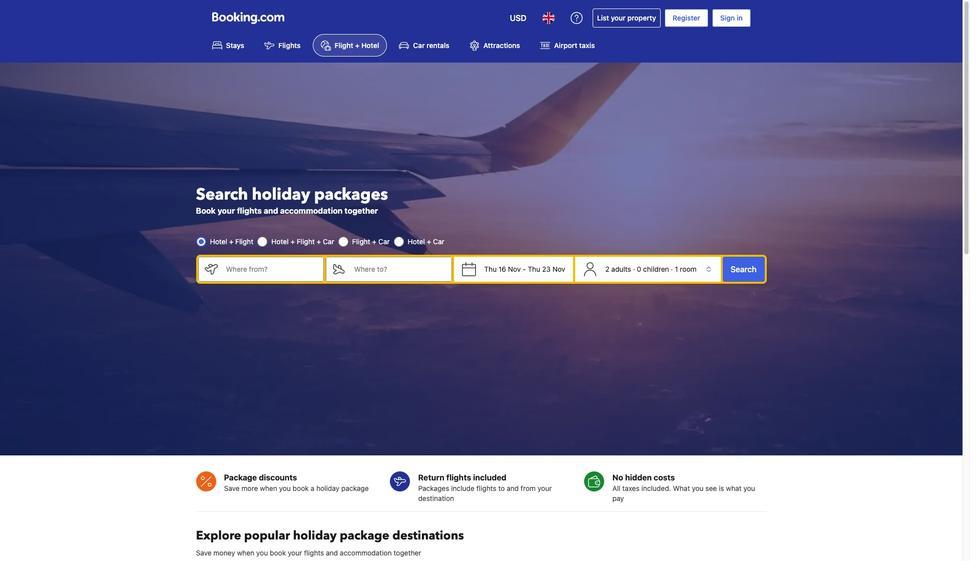 Task type: describe. For each thing, give the bounding box(es) containing it.
to
[[498, 484, 505, 493]]

accommodation inside explore popular holiday package destinations save money when you book your flights and accommodation together
[[340, 549, 392, 557]]

airport taxis
[[554, 41, 595, 50]]

costs
[[654, 473, 675, 482]]

flight + car
[[352, 237, 390, 246]]

-
[[523, 265, 526, 273]]

1 thu from the left
[[484, 265, 497, 273]]

together inside search holiday packages book your flights and accommodation together
[[345, 206, 378, 215]]

16
[[499, 265, 506, 273]]

register
[[673, 14, 700, 22]]

hotel + car
[[408, 237, 444, 246]]

your inside list your property link
[[611, 14, 626, 22]]

2 thu from the left
[[528, 265, 540, 273]]

destination
[[418, 494, 454, 503]]

hotel for hotel + flight + car
[[271, 237, 289, 246]]

Where to? field
[[346, 257, 452, 282]]

children
[[643, 265, 669, 273]]

holiday inside explore popular holiday package destinations save money when you book your flights and accommodation together
[[293, 528, 337, 544]]

flights link
[[256, 34, 309, 57]]

save inside package discounts save more when you book a holiday package
[[224, 484, 240, 493]]

1 nov from the left
[[508, 265, 521, 273]]

when inside explore popular holiday package destinations save money when you book your flights and accommodation together
[[237, 549, 254, 557]]

is
[[719, 484, 724, 493]]

car rentals link
[[391, 34, 457, 57]]

1
[[675, 265, 678, 273]]

adults
[[611, 265, 631, 273]]

2 nov from the left
[[553, 265, 565, 273]]

search for search holiday packages book your flights and accommodation together
[[196, 184, 248, 206]]

list your property link
[[593, 9, 661, 28]]

attractions
[[483, 41, 520, 50]]

flights
[[278, 41, 301, 50]]

more
[[241, 484, 258, 493]]

Where from? field
[[218, 257, 324, 282]]

holiday inside search holiday packages book your flights and accommodation together
[[252, 184, 310, 206]]

attractions link
[[461, 34, 528, 57]]

2 · from the left
[[671, 265, 673, 273]]

package
[[224, 473, 257, 482]]

sign
[[720, 14, 735, 22]]

you right what
[[744, 484, 755, 493]]

packages
[[314, 184, 388, 206]]

your inside search holiday packages book your flights and accommodation together
[[218, 206, 235, 215]]

what
[[673, 484, 690, 493]]

included.
[[642, 484, 671, 493]]

2 adults · 0 children · 1 room
[[605, 265, 697, 273]]

package inside explore popular holiday package destinations save money when you book your flights and accommodation together
[[340, 528, 389, 544]]

usd
[[510, 14, 527, 23]]

0
[[637, 265, 641, 273]]

package inside package discounts save more when you book a holiday package
[[341, 484, 369, 493]]

flight + hotel
[[335, 41, 379, 50]]

return flights included packages include flights to and from your destination
[[418, 473, 552, 503]]

register link
[[665, 9, 708, 27]]

discounts
[[259, 473, 297, 482]]

sign in link
[[712, 9, 751, 27]]

hotel for hotel + car
[[408, 237, 425, 246]]

thu 16 nov - thu 23 nov
[[484, 265, 565, 273]]



Task type: vqa. For each thing, say whether or not it's contained in the screenshot.
grid related to January
no



Task type: locate. For each thing, give the bounding box(es) containing it.
destinations
[[392, 528, 464, 544]]

0 vertical spatial together
[[345, 206, 378, 215]]

1 horizontal spatial and
[[326, 549, 338, 557]]

hotel inside 'link'
[[361, 41, 379, 50]]

and inside search holiday packages book your flights and accommodation together
[[264, 206, 278, 215]]

you left see on the bottom right of page
[[692, 484, 704, 493]]

together
[[345, 206, 378, 215], [394, 549, 421, 557]]

nov right 23
[[553, 265, 565, 273]]

search inside button
[[731, 265, 757, 274]]

book left a
[[293, 484, 309, 493]]

1 vertical spatial when
[[237, 549, 254, 557]]

search for search
[[731, 265, 757, 274]]

packages
[[418, 484, 449, 493]]

all
[[612, 484, 621, 493]]

together down destinations
[[394, 549, 421, 557]]

hotel for hotel + flight
[[210, 237, 227, 246]]

+ for flight + hotel
[[355, 41, 360, 50]]

flight
[[335, 41, 353, 50], [235, 237, 253, 246], [297, 237, 315, 246], [352, 237, 370, 246]]

1 vertical spatial together
[[394, 549, 421, 557]]

book inside package discounts save more when you book a holiday package
[[293, 484, 309, 493]]

0 horizontal spatial book
[[270, 549, 286, 557]]

flights
[[237, 206, 262, 215], [446, 473, 471, 482], [476, 484, 496, 493], [304, 549, 324, 557]]

1 vertical spatial and
[[507, 484, 519, 493]]

save
[[224, 484, 240, 493], [196, 549, 212, 557]]

search inside search holiday packages book your flights and accommodation together
[[196, 184, 248, 206]]

1 horizontal spatial thu
[[528, 265, 540, 273]]

0 horizontal spatial nov
[[508, 265, 521, 273]]

hotel + flight
[[210, 237, 253, 246]]

1 vertical spatial holiday
[[316, 484, 339, 493]]

1 horizontal spatial when
[[260, 484, 277, 493]]

1 horizontal spatial search
[[731, 265, 757, 274]]

0 horizontal spatial when
[[237, 549, 254, 557]]

pay
[[612, 494, 624, 503]]

2
[[605, 265, 610, 273]]

accommodation
[[280, 206, 343, 215], [340, 549, 392, 557]]

stays link
[[204, 34, 252, 57]]

1 vertical spatial save
[[196, 549, 212, 557]]

search
[[196, 184, 248, 206], [731, 265, 757, 274]]

·
[[633, 265, 635, 273], [671, 265, 673, 273]]

search button
[[723, 257, 765, 282]]

property
[[628, 14, 656, 22]]

airport
[[554, 41, 577, 50]]

your
[[611, 14, 626, 22], [218, 206, 235, 215], [538, 484, 552, 493], [288, 549, 302, 557]]

hidden
[[625, 473, 652, 482]]

2 vertical spatial holiday
[[293, 528, 337, 544]]

room
[[680, 265, 697, 273]]

usd button
[[504, 6, 533, 30]]

23
[[542, 265, 551, 273]]

package discounts save more when you book a holiday package
[[224, 473, 369, 493]]

book
[[196, 206, 216, 215]]

book down the popular
[[270, 549, 286, 557]]

list
[[597, 14, 609, 22]]

a
[[311, 484, 314, 493]]

your down the popular
[[288, 549, 302, 557]]

what
[[726, 484, 742, 493]]

sign in
[[720, 14, 743, 22]]

0 vertical spatial accommodation
[[280, 206, 343, 215]]

+ inside 'link'
[[355, 41, 360, 50]]

from
[[521, 484, 536, 493]]

airport taxis link
[[532, 34, 603, 57]]

your inside explore popular holiday package destinations save money when you book your flights and accommodation together
[[288, 549, 302, 557]]

stays
[[226, 41, 244, 50]]

0 horizontal spatial and
[[264, 206, 278, 215]]

when
[[260, 484, 277, 493], [237, 549, 254, 557]]

1 vertical spatial accommodation
[[340, 549, 392, 557]]

when inside package discounts save more when you book a holiday package
[[260, 484, 277, 493]]

search holiday packages book your flights and accommodation together
[[196, 184, 388, 215]]

rentals
[[427, 41, 449, 50]]

+ for hotel + car
[[427, 237, 431, 246]]

save left money
[[196, 549, 212, 557]]

+ for hotel + flight
[[229, 237, 233, 246]]

taxis
[[579, 41, 595, 50]]

included
[[473, 473, 507, 482]]

0 vertical spatial holiday
[[252, 184, 310, 206]]

1 horizontal spatial save
[[224, 484, 240, 493]]

holiday inside package discounts save more when you book a holiday package
[[316, 484, 339, 493]]

1 horizontal spatial ·
[[671, 265, 673, 273]]

book
[[293, 484, 309, 493], [270, 549, 286, 557]]

+ for flight + car
[[372, 237, 376, 246]]

your inside the return flights included packages include flights to and from your destination
[[538, 484, 552, 493]]

book inside explore popular holiday package destinations save money when you book your flights and accommodation together
[[270, 549, 286, 557]]

include
[[451, 484, 475, 493]]

0 horizontal spatial search
[[196, 184, 248, 206]]

car rentals
[[413, 41, 449, 50]]

package
[[341, 484, 369, 493], [340, 528, 389, 544]]

you down discounts
[[279, 484, 291, 493]]

flight + hotel link
[[313, 34, 387, 57]]

1 vertical spatial search
[[731, 265, 757, 274]]

your right from
[[538, 484, 552, 493]]

your right list
[[611, 14, 626, 22]]

no hidden costs all taxes included. what you see is what you pay
[[612, 473, 755, 503]]

your right book
[[218, 206, 235, 215]]

no
[[612, 473, 623, 482]]

you
[[279, 484, 291, 493], [692, 484, 704, 493], [744, 484, 755, 493], [256, 549, 268, 557]]

· left 1 on the top of page
[[671, 265, 673, 273]]

when down discounts
[[260, 484, 277, 493]]

1 horizontal spatial together
[[394, 549, 421, 557]]

0 horizontal spatial together
[[345, 206, 378, 215]]

2 vertical spatial and
[[326, 549, 338, 557]]

you inside package discounts save more when you book a holiday package
[[279, 484, 291, 493]]

and
[[264, 206, 278, 215], [507, 484, 519, 493], [326, 549, 338, 557]]

1 · from the left
[[633, 265, 635, 273]]

flights inside explore popular holiday package destinations save money when you book your flights and accommodation together
[[304, 549, 324, 557]]

save down package
[[224, 484, 240, 493]]

together inside explore popular holiday package destinations save money when you book your flights and accommodation together
[[394, 549, 421, 557]]

money
[[213, 549, 235, 557]]

booking.com online hotel reservations image
[[212, 12, 284, 24]]

2 horizontal spatial and
[[507, 484, 519, 493]]

in
[[737, 14, 743, 22]]

thu right - at the right of the page
[[528, 265, 540, 273]]

0 vertical spatial package
[[341, 484, 369, 493]]

see
[[706, 484, 717, 493]]

holiday
[[252, 184, 310, 206], [316, 484, 339, 493], [293, 528, 337, 544]]

you inside explore popular holiday package destinations save money when you book your flights and accommodation together
[[256, 549, 268, 557]]

hotel
[[361, 41, 379, 50], [210, 237, 227, 246], [271, 237, 289, 246], [408, 237, 425, 246]]

0 vertical spatial when
[[260, 484, 277, 493]]

0 vertical spatial and
[[264, 206, 278, 215]]

+
[[355, 41, 360, 50], [229, 237, 233, 246], [291, 237, 295, 246], [317, 237, 321, 246], [372, 237, 376, 246], [427, 237, 431, 246]]

hotel + flight + car
[[271, 237, 334, 246]]

thu left 16 at the right top of the page
[[484, 265, 497, 273]]

car
[[413, 41, 425, 50], [323, 237, 334, 246], [378, 237, 390, 246], [433, 237, 444, 246]]

you down the popular
[[256, 549, 268, 557]]

flights inside search holiday packages book your flights and accommodation together
[[237, 206, 262, 215]]

and inside explore popular holiday package destinations save money when you book your flights and accommodation together
[[326, 549, 338, 557]]

save inside explore popular holiday package destinations save money when you book your flights and accommodation together
[[196, 549, 212, 557]]

1 vertical spatial book
[[270, 549, 286, 557]]

list your property
[[597, 14, 656, 22]]

and inside the return flights included packages include flights to and from your destination
[[507, 484, 519, 493]]

1 vertical spatial package
[[340, 528, 389, 544]]

+ for hotel + flight + car
[[291, 237, 295, 246]]

nov left - at the right of the page
[[508, 265, 521, 273]]

when right money
[[237, 549, 254, 557]]

0 horizontal spatial ·
[[633, 265, 635, 273]]

· left 0
[[633, 265, 635, 273]]

0 vertical spatial book
[[293, 484, 309, 493]]

thu
[[484, 265, 497, 273], [528, 265, 540, 273]]

0 horizontal spatial save
[[196, 549, 212, 557]]

0 vertical spatial search
[[196, 184, 248, 206]]

1 horizontal spatial nov
[[553, 265, 565, 273]]

explore popular holiday package destinations save money when you book your flights and accommodation together
[[196, 528, 464, 557]]

accommodation inside search holiday packages book your flights and accommodation together
[[280, 206, 343, 215]]

1 horizontal spatial book
[[293, 484, 309, 493]]

0 vertical spatial save
[[224, 484, 240, 493]]

flight inside 'link'
[[335, 41, 353, 50]]

nov
[[508, 265, 521, 273], [553, 265, 565, 273]]

taxes
[[622, 484, 640, 493]]

popular
[[244, 528, 290, 544]]

together down "packages"
[[345, 206, 378, 215]]

return
[[418, 473, 444, 482]]

0 horizontal spatial thu
[[484, 265, 497, 273]]

explore
[[196, 528, 241, 544]]



